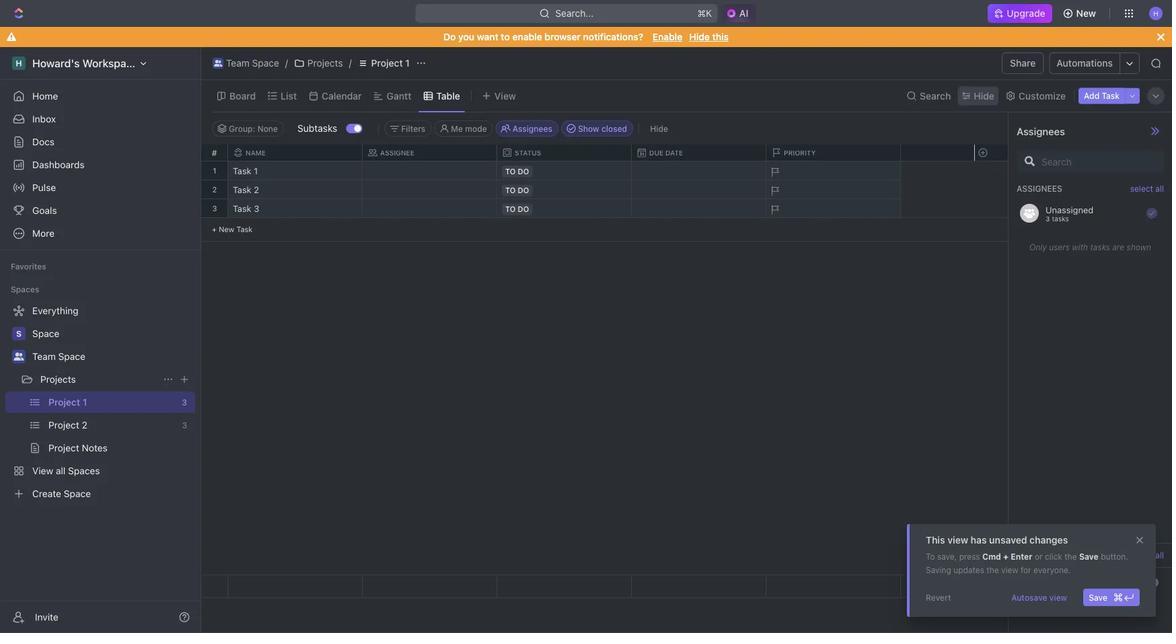 Task type: describe. For each thing, give the bounding box(es) containing it.
enable
[[513, 31, 542, 42]]

closed
[[602, 124, 628, 133]]

set priority image for 3
[[765, 200, 785, 220]]

team inside the sidebar navigation
[[32, 351, 56, 362]]

1 horizontal spatial projects
[[308, 58, 343, 69]]

0 vertical spatial project 1 link
[[355, 55, 413, 71]]

mode
[[465, 124, 487, 133]]

press space to select this row. row containing 3
[[201, 199, 228, 218]]

to do for task 3
[[506, 205, 529, 214]]

list link
[[278, 87, 297, 105]]

space, , element
[[12, 327, 26, 341]]

button.
[[1101, 552, 1129, 561]]

this
[[926, 535, 946, 546]]

me
[[451, 124, 463, 133]]

press space to select this row. row containing ‎task 2
[[228, 180, 901, 201]]

do you want to enable browser notifications? enable hide this
[[444, 31, 729, 42]]

unassigned 3 tasks
[[1046, 204, 1094, 223]]

save,
[[938, 552, 957, 561]]

view button
[[477, 87, 521, 105]]

gantt link
[[384, 87, 412, 105]]

howard's workspace
[[32, 57, 138, 70]]

subtasks
[[298, 123, 337, 134]]

hide inside button
[[650, 124, 668, 133]]

or
[[1035, 552, 1043, 561]]

dashboards
[[32, 159, 85, 170]]

1 vertical spatial the
[[987, 565, 999, 575]]

show
[[578, 124, 600, 133]]

new button
[[1058, 3, 1105, 24]]

assignee column header
[[363, 145, 500, 161]]

task for new
[[237, 225, 253, 234]]

priority column header
[[767, 145, 904, 161]]

you
[[458, 31, 475, 42]]

do for ‎task 1
[[518, 167, 529, 176]]

autosave
[[1012, 593, 1048, 602]]

table link
[[434, 87, 460, 105]]

s
[[16, 329, 22, 339]]

due date button
[[632, 148, 767, 158]]

unsaved
[[990, 535, 1028, 546]]

assignees button
[[496, 120, 559, 137]]

view for autosave
[[1050, 593, 1068, 602]]

row group left assignees
[[975, 162, 1008, 242]]

only users with tasks are shown
[[1030, 242, 1152, 252]]

#
[[212, 148, 217, 158]]

are
[[1113, 242, 1125, 252]]

press space to select this row. row containing 1
[[201, 162, 228, 180]]

to do cell for ‎task 2
[[497, 180, 632, 199]]

board
[[230, 90, 256, 101]]

upgrade
[[1007, 8, 1046, 19]]

task 3
[[233, 204, 259, 214]]

click
[[1045, 552, 1063, 561]]

revert button
[[921, 589, 957, 607]]

1 / from the left
[[285, 58, 288, 69]]

do
[[444, 31, 456, 42]]

3 inside unassigned 3 tasks
[[1046, 215, 1051, 223]]

2 for 1
[[212, 185, 217, 194]]

to for ‎task 2
[[506, 186, 516, 195]]

show closed button
[[561, 120, 634, 137]]

automations
[[1057, 58, 1113, 69]]

share
[[1011, 58, 1036, 69]]

1 horizontal spatial project 1
[[371, 58, 410, 69]]

set priority image for 2
[[765, 181, 785, 201]]

gantt
[[387, 90, 412, 101]]

do for ‎task 2
[[518, 186, 529, 195]]

filters button
[[385, 120, 432, 137]]

1 inside "tree"
[[83, 397, 87, 408]]

tree inside the sidebar navigation
[[5, 300, 195, 505]]

this
[[713, 31, 729, 42]]

1 horizontal spatial view
[[1002, 565, 1019, 575]]

everyone.
[[1034, 565, 1071, 575]]

sidebar navigation
[[0, 47, 204, 633]]

0 vertical spatial team space
[[226, 58, 279, 69]]

due date column header
[[632, 145, 769, 161]]

customize
[[1019, 90, 1066, 101]]

project up gantt link
[[371, 58, 403, 69]]

⌘k
[[698, 8, 712, 19]]

show closed
[[578, 124, 628, 133]]

hide button
[[958, 87, 999, 105]]

due
[[650, 149, 664, 157]]

invite
[[35, 612, 58, 623]]

h inside navigation
[[16, 59, 22, 68]]

create space link
[[5, 483, 193, 505]]

ai button
[[721, 4, 757, 23]]

view for view all spaces
[[32, 466, 53, 477]]

+
[[1004, 552, 1009, 561]]

1 vertical spatial task
[[233, 204, 252, 214]]

to do for ‎task 1
[[506, 167, 529, 176]]

create
[[32, 488, 61, 499]]

pulse
[[32, 182, 56, 193]]

to
[[926, 552, 935, 561]]

2 select all from the top
[[1131, 551, 1165, 560]]

set priority element for 1
[[765, 162, 785, 182]]

‎task for ‎task 1
[[233, 166, 252, 176]]

notes
[[82, 443, 108, 454]]

only
[[1030, 242, 1047, 252]]

everything link
[[5, 300, 193, 322]]

assignee button
[[363, 148, 497, 158]]

howard's workspace, , element
[[12, 57, 26, 70]]

do for task 3
[[518, 205, 529, 214]]

team space inside the sidebar navigation
[[32, 351, 85, 362]]

1 2 3
[[212, 166, 217, 213]]

space link
[[32, 323, 193, 345]]

0 vertical spatial projects link
[[291, 55, 346, 71]]

project for project 2 link
[[48, 420, 79, 431]]

save button
[[1084, 589, 1140, 607]]

table
[[437, 90, 460, 101]]

1 vertical spatial team space link
[[32, 346, 193, 368]]

1 horizontal spatial assignees
[[1017, 125, 1066, 137]]

1 select all from the top
[[1131, 184, 1165, 194]]

space up list "link"
[[252, 58, 279, 69]]

search...
[[556, 8, 594, 19]]

view for this
[[948, 535, 969, 546]]

search button
[[903, 87, 955, 105]]

docs
[[32, 136, 55, 147]]

save inside button
[[1089, 593, 1108, 602]]

calendar
[[322, 90, 362, 101]]

2 select from the top
[[1131, 551, 1154, 560]]

date
[[666, 149, 683, 157]]

h inside dropdown button
[[1154, 9, 1159, 17]]

press space to select this row. row containing ‎task 1
[[228, 162, 901, 182]]

share button
[[1002, 53, 1044, 74]]

me mode button
[[434, 120, 493, 137]]

1 horizontal spatial tasks
[[1091, 242, 1111, 252]]

1 vertical spatial project 1 link
[[48, 392, 177, 413]]

2 vertical spatial all
[[1156, 551, 1165, 560]]

has
[[971, 535, 987, 546]]



Task type: locate. For each thing, give the bounding box(es) containing it.
priority button
[[767, 148, 901, 158]]

tree
[[5, 300, 195, 505]]

projects link inside "tree"
[[40, 369, 158, 390]]

0 horizontal spatial user group image
[[14, 353, 24, 361]]

automations button
[[1050, 53, 1120, 73]]

view inside the sidebar navigation
[[32, 466, 53, 477]]

team space link down space link on the bottom of the page
[[32, 346, 193, 368]]

new inside button
[[1077, 8, 1097, 19]]

row containing name
[[228, 145, 904, 161]]

0 horizontal spatial projects link
[[40, 369, 158, 390]]

1 vertical spatial select all
[[1131, 551, 1165, 560]]

name
[[246, 149, 266, 157]]

0 horizontal spatial view
[[948, 535, 969, 546]]

inbox
[[32, 113, 56, 125]]

0 horizontal spatial the
[[987, 565, 999, 575]]

saving
[[926, 565, 952, 575]]

set priority element for 3
[[765, 200, 785, 220]]

due date
[[650, 149, 683, 157]]

select all
[[1131, 184, 1165, 194], [1131, 551, 1165, 560]]

name button
[[228, 148, 363, 158]]

add
[[1085, 91, 1100, 101]]

tasks down 'unassigned'
[[1052, 215, 1070, 223]]

dropdown menu image
[[632, 576, 766, 598]]

favorites
[[11, 262, 46, 271]]

spaces
[[11, 285, 39, 294], [68, 466, 100, 477]]

add task
[[1085, 91, 1120, 101]]

enable
[[653, 31, 683, 42]]

1 inside 1 2 3
[[213, 166, 217, 175]]

space inside 'link'
[[64, 488, 91, 499]]

1 up 'project 2'
[[83, 397, 87, 408]]

1 horizontal spatial hide
[[690, 31, 710, 42]]

project 1 up gantt link
[[371, 58, 410, 69]]

‎task up ‎task 2
[[233, 166, 252, 176]]

0 horizontal spatial tasks
[[1052, 215, 1070, 223]]

set priority image down set priority image
[[765, 200, 785, 220]]

1 horizontal spatial team space link
[[209, 55, 283, 71]]

0 horizontal spatial team space link
[[32, 346, 193, 368]]

2 horizontal spatial 2
[[254, 185, 259, 195]]

0 vertical spatial team
[[226, 58, 250, 69]]

3 to do from the top
[[506, 205, 529, 214]]

1 do from the top
[[518, 167, 529, 176]]

view for view
[[495, 90, 516, 101]]

1 select from the top
[[1131, 184, 1154, 194]]

view up create
[[32, 466, 53, 477]]

2 inside 1 2 3
[[212, 185, 217, 194]]

new up automations
[[1077, 8, 1097, 19]]

0 vertical spatial to do
[[506, 167, 529, 176]]

user group image inside team space link
[[214, 60, 222, 67]]

/
[[285, 58, 288, 69], [349, 58, 352, 69]]

this view has unsaved changes to save, press cmd + enter or click the save button. saving updates the view for everyone.
[[926, 535, 1129, 575]]

0 horizontal spatial team
[[32, 351, 56, 362]]

1 horizontal spatial 2
[[212, 185, 217, 194]]

0 vertical spatial project 1
[[371, 58, 410, 69]]

set priority element for 2
[[765, 181, 785, 201]]

2 vertical spatial task
[[237, 225, 253, 234]]

1 vertical spatial ‎task
[[233, 185, 252, 195]]

spaces down project notes
[[68, 466, 100, 477]]

dashboards link
[[5, 154, 195, 176]]

0 vertical spatial h
[[1154, 9, 1159, 17]]

add task button
[[1079, 88, 1126, 104]]

1 vertical spatial to do
[[506, 186, 529, 195]]

h
[[1154, 9, 1159, 17], [16, 59, 22, 68]]

browser
[[545, 31, 581, 42]]

set priority element
[[765, 162, 785, 182], [765, 181, 785, 201], [765, 200, 785, 220]]

all
[[1156, 184, 1165, 194], [56, 466, 65, 477], [1156, 551, 1165, 560]]

search
[[920, 90, 951, 101]]

0 vertical spatial to do cell
[[497, 162, 632, 180]]

press space to select this row. row containing task 3
[[228, 199, 901, 220]]

row group down status dropdown button
[[228, 162, 901, 242]]

project up view all spaces at the bottom
[[48, 443, 79, 454]]

team space
[[226, 58, 279, 69], [32, 351, 85, 362]]

project 1 link up project 2 link
[[48, 392, 177, 413]]

enter
[[1011, 552, 1033, 561]]

spaces down favorites button
[[11, 285, 39, 294]]

board link
[[227, 87, 256, 105]]

‎task down ‎task 1
[[233, 185, 252, 195]]

the right click
[[1065, 552, 1077, 561]]

1 horizontal spatial view
[[495, 90, 516, 101]]

name column header
[[228, 145, 366, 161]]

projects up calendar link
[[308, 58, 343, 69]]

project 1 link up gantt link
[[355, 55, 413, 71]]

2 horizontal spatial hide
[[974, 90, 995, 101]]

1 vertical spatial select
[[1131, 551, 1154, 560]]

view inside button
[[495, 90, 516, 101]]

1 down name
[[254, 166, 258, 176]]

1 to do cell from the top
[[497, 162, 632, 180]]

2 horizontal spatial view
[[1050, 593, 1068, 602]]

1 vertical spatial tasks
[[1091, 242, 1111, 252]]

2 up project notes
[[82, 420, 87, 431]]

2 do from the top
[[518, 186, 529, 195]]

to do cell
[[497, 162, 632, 180], [497, 180, 632, 199], [497, 199, 632, 217]]

view up assignees "button"
[[495, 90, 516, 101]]

0 vertical spatial view
[[948, 535, 969, 546]]

task for add
[[1102, 91, 1120, 101]]

2 ‎task from the top
[[233, 185, 252, 195]]

project 1 link
[[355, 55, 413, 71], [48, 392, 177, 413]]

hide inside dropdown button
[[974, 90, 995, 101]]

0 horizontal spatial hide
[[650, 124, 668, 133]]

space
[[252, 58, 279, 69], [32, 328, 59, 339], [58, 351, 85, 362], [64, 488, 91, 499]]

notifications?
[[583, 31, 644, 42]]

priority
[[784, 149, 816, 157]]

team up board link
[[226, 58, 250, 69]]

hide right 'search'
[[974, 90, 995, 101]]

1 vertical spatial view
[[32, 466, 53, 477]]

2 vertical spatial to do cell
[[497, 199, 632, 217]]

h button
[[1146, 3, 1167, 24]]

new for new task
[[219, 225, 234, 234]]

project 1 up 'project 2'
[[48, 397, 87, 408]]

to
[[501, 31, 510, 42], [506, 167, 516, 176], [506, 186, 516, 195], [506, 205, 516, 214]]

for
[[1021, 565, 1032, 575]]

2 for ‎task
[[254, 185, 259, 195]]

new down task 3 on the left
[[219, 225, 234, 234]]

with
[[1073, 242, 1089, 252]]

select all right button.
[[1131, 551, 1165, 560]]

view up save,
[[948, 535, 969, 546]]

1 vertical spatial user group image
[[14, 353, 24, 361]]

tasks left "are"
[[1091, 242, 1111, 252]]

0 horizontal spatial 2
[[82, 420, 87, 431]]

Search field
[[1017, 151, 1165, 172]]

project for the bottommost project 1 link
[[48, 397, 80, 408]]

1 vertical spatial view
[[1002, 565, 1019, 575]]

2 up task 3 on the left
[[254, 185, 259, 195]]

2 set priority image from the top
[[765, 200, 785, 220]]

hide
[[690, 31, 710, 42], [974, 90, 995, 101], [650, 124, 668, 133]]

task down task 3 on the left
[[237, 225, 253, 234]]

project up project notes
[[48, 420, 79, 431]]

select right button.
[[1131, 551, 1154, 560]]

team space up board
[[226, 58, 279, 69]]

upgrade link
[[988, 4, 1053, 23]]

1 horizontal spatial user group image
[[214, 60, 222, 67]]

to do cell for task 3
[[497, 199, 632, 217]]

2 to do cell from the top
[[497, 180, 632, 199]]

tree containing everything
[[5, 300, 195, 505]]

0 horizontal spatial view
[[32, 466, 53, 477]]

task down ‎task 2
[[233, 204, 252, 214]]

0 horizontal spatial projects
[[40, 374, 76, 385]]

1 horizontal spatial team
[[226, 58, 250, 69]]

team space down everything
[[32, 351, 85, 362]]

1 vertical spatial h
[[16, 59, 22, 68]]

1 horizontal spatial spaces
[[68, 466, 100, 477]]

2 left ‎task 2
[[212, 185, 217, 194]]

customize button
[[1002, 87, 1070, 105]]

1 vertical spatial hide
[[974, 90, 995, 101]]

team down everything
[[32, 351, 56, 362]]

0 vertical spatial select all
[[1131, 184, 1165, 194]]

0 horizontal spatial h
[[16, 59, 22, 68]]

group: none
[[229, 124, 278, 133]]

0 vertical spatial do
[[518, 167, 529, 176]]

hide button
[[645, 120, 674, 137]]

to do cell for ‎task 1
[[497, 162, 632, 180]]

0 horizontal spatial project 1 link
[[48, 392, 177, 413]]

1 horizontal spatial new
[[1077, 8, 1097, 19]]

to for task 3
[[506, 205, 516, 214]]

0 horizontal spatial spaces
[[11, 285, 39, 294]]

row group left task 3 on the left
[[201, 162, 228, 242]]

‎task
[[233, 166, 252, 176], [233, 185, 252, 195]]

row group containing 1 2 3
[[201, 162, 228, 242]]

2 inside "tree"
[[82, 420, 87, 431]]

group:
[[229, 124, 255, 133]]

1 vertical spatial to do cell
[[497, 180, 632, 199]]

1 vertical spatial projects
[[40, 374, 76, 385]]

row inside grid
[[228, 145, 904, 161]]

1 vertical spatial do
[[518, 186, 529, 195]]

more button
[[5, 223, 195, 244]]

1 vertical spatial new
[[219, 225, 234, 234]]

2 vertical spatial hide
[[650, 124, 668, 133]]

2 / from the left
[[349, 58, 352, 69]]

3 set priority element from the top
[[765, 200, 785, 220]]

hide up due
[[650, 124, 668, 133]]

1 vertical spatial all
[[56, 466, 65, 477]]

project 2
[[48, 420, 87, 431]]

space down view all spaces at the bottom
[[64, 488, 91, 499]]

0 horizontal spatial assignees
[[513, 124, 553, 133]]

0 vertical spatial projects
[[308, 58, 343, 69]]

subtasks button
[[292, 118, 346, 139]]

assignees inside "button"
[[513, 124, 553, 133]]

project 1 inside the sidebar navigation
[[48, 397, 87, 408]]

goals
[[32, 205, 57, 216]]

space down everything
[[32, 328, 59, 339]]

0 vertical spatial hide
[[690, 31, 710, 42]]

new for new
[[1077, 8, 1097, 19]]

cell
[[363, 162, 497, 180], [632, 162, 767, 180], [363, 180, 497, 199], [632, 180, 767, 199], [363, 199, 497, 217], [632, 199, 767, 217]]

set priority image
[[765, 162, 785, 182]]

to do for ‎task 2
[[506, 186, 529, 195]]

1 horizontal spatial the
[[1065, 552, 1077, 561]]

2 inside press space to select this row. row
[[254, 185, 259, 195]]

unassigned
[[1046, 204, 1094, 215]]

row group down "updates"
[[975, 576, 1008, 598]]

to do
[[506, 167, 529, 176], [506, 186, 529, 195], [506, 205, 529, 214]]

to for ‎task 1
[[506, 167, 516, 176]]

2 vertical spatial do
[[518, 205, 529, 214]]

row
[[228, 145, 904, 161]]

0 vertical spatial new
[[1077, 8, 1097, 19]]

0 vertical spatial save
[[1080, 552, 1099, 561]]

the down cmd
[[987, 565, 999, 575]]

assignees down customize
[[1017, 125, 1066, 137]]

set priority image
[[765, 181, 785, 201], [765, 200, 785, 220]]

projects link
[[291, 55, 346, 71], [40, 369, 158, 390]]

hide left this
[[690, 31, 710, 42]]

new inside grid
[[219, 225, 234, 234]]

select all up shown
[[1131, 184, 1165, 194]]

new task
[[219, 225, 253, 234]]

select down search field
[[1131, 184, 1154, 194]]

0 vertical spatial team space link
[[209, 55, 283, 71]]

filters
[[401, 124, 426, 133]]

2 vertical spatial to do
[[506, 205, 529, 214]]

home link
[[5, 85, 195, 107]]

3 to do cell from the top
[[497, 199, 632, 217]]

0 vertical spatial spaces
[[11, 285, 39, 294]]

set priority image down priority
[[765, 181, 785, 201]]

1 horizontal spatial project 1 link
[[355, 55, 413, 71]]

team
[[226, 58, 250, 69], [32, 351, 56, 362]]

press space to select this row. row containing 2
[[201, 180, 228, 199]]

status column header
[[497, 145, 635, 161]]

task right add
[[1102, 91, 1120, 101]]

view all spaces link
[[5, 460, 193, 482]]

0 horizontal spatial /
[[285, 58, 288, 69]]

1 set priority element from the top
[[765, 162, 785, 182]]

team space link up board
[[209, 55, 283, 71]]

projects up 'project 2'
[[40, 374, 76, 385]]

0 horizontal spatial new
[[219, 225, 234, 234]]

1 vertical spatial project 1
[[48, 397, 87, 408]]

tasks
[[1052, 215, 1070, 223], [1091, 242, 1111, 252]]

save left button.
[[1080, 552, 1099, 561]]

0 vertical spatial view
[[495, 90, 516, 101]]

1 vertical spatial save
[[1089, 593, 1108, 602]]

row group containing ‎task 1
[[228, 162, 901, 242]]

projects link up calendar link
[[291, 55, 346, 71]]

view down everyone. in the bottom of the page
[[1050, 593, 1068, 602]]

1 vertical spatial spaces
[[68, 466, 100, 477]]

2 vertical spatial view
[[1050, 593, 1068, 602]]

0 vertical spatial all
[[1156, 184, 1165, 194]]

0 vertical spatial tasks
[[1052, 215, 1070, 223]]

projects inside "tree"
[[40, 374, 76, 385]]

1 up gantt
[[406, 58, 410, 69]]

1 vertical spatial team
[[32, 351, 56, 362]]

0 vertical spatial the
[[1065, 552, 1077, 561]]

ai
[[740, 8, 749, 19]]

task inside button
[[1102, 91, 1120, 101]]

goals link
[[5, 200, 195, 221]]

save inside this view has unsaved changes to save, press cmd + enter or click the save button. saving updates the view for everyone.
[[1080, 552, 1099, 561]]

0 vertical spatial select
[[1131, 184, 1154, 194]]

grid containing ‎task 1
[[201, 145, 1010, 598]]

do
[[518, 167, 529, 176], [518, 186, 529, 195], [518, 205, 529, 214]]

calendar link
[[319, 87, 362, 105]]

/ up calendar in the left of the page
[[349, 58, 352, 69]]

assignees up "status"
[[513, 124, 553, 133]]

1 set priority image from the top
[[765, 181, 785, 201]]

projects link down space link on the bottom of the page
[[40, 369, 158, 390]]

project for the "project notes" link
[[48, 443, 79, 454]]

view down +
[[1002, 565, 1019, 575]]

1 horizontal spatial /
[[349, 58, 352, 69]]

1 horizontal spatial team space
[[226, 58, 279, 69]]

1 vertical spatial team space
[[32, 351, 85, 362]]

updates
[[954, 565, 985, 575]]

2 to do from the top
[[506, 186, 529, 195]]

0 vertical spatial ‎task
[[233, 166, 252, 176]]

1 inside press space to select this row. row
[[254, 166, 258, 176]]

0 horizontal spatial project 1
[[48, 397, 87, 408]]

3 do from the top
[[518, 205, 529, 214]]

0 horizontal spatial team space
[[32, 351, 85, 362]]

autosave view button
[[1006, 589, 1073, 607]]

status
[[515, 149, 542, 157]]

more
[[32, 228, 55, 239]]

1 to do from the top
[[506, 167, 529, 176]]

grid
[[201, 145, 1010, 598]]

all inside "tree"
[[56, 466, 65, 477]]

0 vertical spatial task
[[1102, 91, 1120, 101]]

space down space link on the bottom of the page
[[58, 351, 85, 362]]

tasks inside unassigned 3 tasks
[[1052, 215, 1070, 223]]

want
[[477, 31, 499, 42]]

projects
[[308, 58, 343, 69], [40, 374, 76, 385]]

1 down #
[[213, 166, 217, 175]]

press
[[960, 552, 981, 561]]

user group image inside "tree"
[[14, 353, 24, 361]]

2 set priority element from the top
[[765, 181, 785, 201]]

/ up list at the top of the page
[[285, 58, 288, 69]]

‎task for ‎task 2
[[233, 185, 252, 195]]

0 vertical spatial user group image
[[214, 60, 222, 67]]

‎task 2
[[233, 185, 259, 195]]

inbox link
[[5, 108, 195, 130]]

1 horizontal spatial projects link
[[291, 55, 346, 71]]

save down button.
[[1089, 593, 1108, 602]]

cmd
[[983, 552, 1002, 561]]

press space to select this row. row
[[201, 162, 228, 180], [228, 162, 901, 182], [975, 162, 1008, 180], [201, 180, 228, 199], [228, 180, 901, 201], [975, 180, 1008, 199], [201, 199, 228, 218], [228, 199, 901, 220], [975, 199, 1008, 218], [228, 576, 901, 598]]

1 horizontal spatial h
[[1154, 9, 1159, 17]]

1 vertical spatial projects link
[[40, 369, 158, 390]]

project 2 link
[[48, 415, 177, 436]]

1 ‎task from the top
[[233, 166, 252, 176]]

view inside button
[[1050, 593, 1068, 602]]

revert
[[926, 593, 952, 602]]

2 for project
[[82, 420, 87, 431]]

user group image
[[214, 60, 222, 67], [14, 353, 24, 361]]

row group
[[201, 162, 228, 242], [228, 162, 901, 242], [975, 162, 1008, 242], [975, 576, 1008, 598]]

everything
[[32, 305, 79, 316]]

project up 'project 2'
[[48, 397, 80, 408]]

Search tasks... text field
[[1030, 118, 1165, 139]]



Task type: vqa. For each thing, say whether or not it's contained in the screenshot.
the topmost Project 1 link
yes



